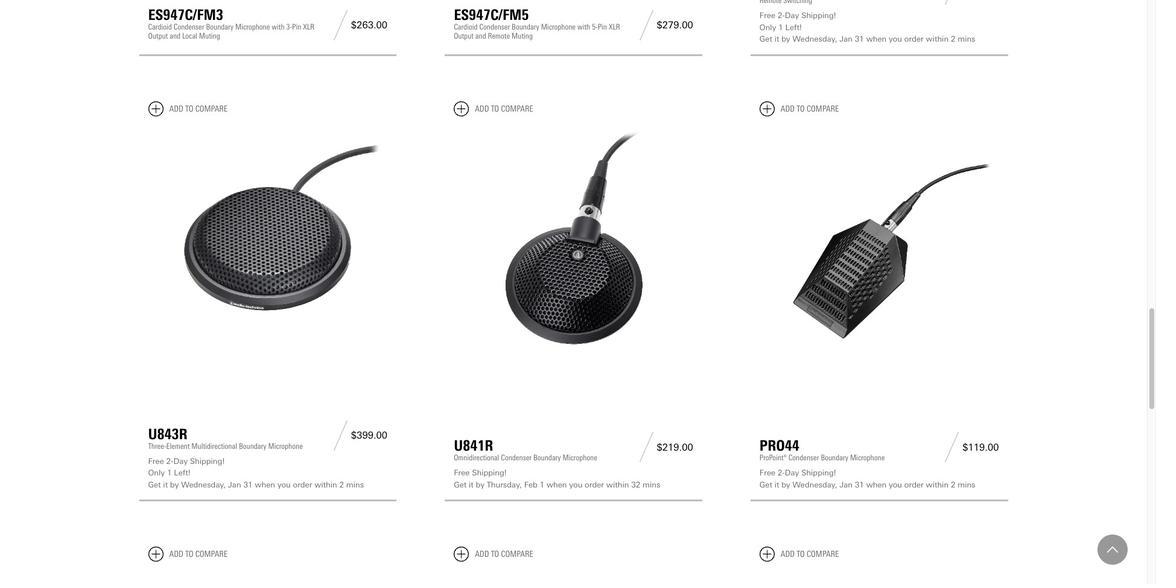 Task type: locate. For each thing, give the bounding box(es) containing it.
muting inside es947c/fm3 cardioid condenser boundary microphone with 3-pin xlr output and local muting
[[199, 31, 220, 40]]

wednesday,
[[792, 35, 837, 44], [181, 480, 226, 489], [792, 480, 837, 489]]

feb
[[524, 480, 537, 489]]

boundary up free shipping! get it by thursday, feb 1 when you order within 32 mins
[[533, 453, 561, 462]]

add to compare
[[169, 104, 228, 114], [475, 104, 533, 114], [781, 104, 839, 114], [169, 549, 228, 560], [475, 549, 533, 560], [781, 549, 839, 560]]

boundary inside the es947c/fm5 cardioid condenser boundary microphone with 5-pin xlr output and remote muting
[[512, 22, 539, 31]]

microphone for u841r
[[563, 453, 597, 462]]

output left local
[[148, 31, 168, 40]]

0 horizontal spatial 1
[[167, 468, 172, 477]]

within inside free shipping! get it by thursday, feb 1 when you order within 32 mins
[[606, 480, 629, 489]]

condenser inside pro44 propoint® condenser boundary microphone
[[788, 453, 819, 462]]

cardioid left local
[[148, 22, 172, 31]]

xlr right 5-
[[609, 22, 620, 31]]

1 horizontal spatial muting
[[512, 31, 533, 40]]

add to compare button
[[148, 101, 228, 116], [454, 101, 533, 116], [760, 101, 839, 116], [148, 547, 228, 562], [454, 547, 533, 562], [760, 547, 839, 562]]

order inside free shipping! get it by thursday, feb 1 when you order within 32 mins
[[585, 480, 604, 489]]

with
[[272, 22, 285, 31], [577, 22, 590, 31]]

boundary for es947c/fm5
[[512, 22, 539, 31]]

boundary inside pro44 propoint® condenser boundary microphone
[[821, 453, 848, 462]]

1 horizontal spatial cardioid
[[454, 22, 478, 31]]

0 vertical spatial left!
[[785, 23, 802, 32]]

1 muting from the left
[[199, 31, 220, 40]]

you inside free 2 -day shipping! get it by wednesday, jan 31 when you order within 2 mins
[[889, 480, 902, 489]]

1 horizontal spatial 1
[[540, 480, 544, 489]]

es947c/fm5
[[454, 6, 529, 23]]

within inside free 2 -day shipping! get it by wednesday, jan 31 when you order within 2 mins
[[926, 480, 949, 489]]

boundary right 'multidirectional'
[[239, 442, 266, 451]]

wednesday, inside free 2 -day shipping! get it by wednesday, jan 31 when you order within 2 mins
[[792, 480, 837, 489]]

0 vertical spatial only
[[760, 23, 776, 32]]

pro44 image
[[760, 126, 999, 365]]

boundary for es947c/fm3
[[206, 22, 234, 31]]

1 horizontal spatial pin
[[598, 22, 607, 31]]

0 horizontal spatial with
[[272, 22, 285, 31]]

with left 3-
[[272, 22, 285, 31]]

cardioid inside es947c/fm3 cardioid condenser boundary microphone with 3-pin xlr output and local muting
[[148, 22, 172, 31]]

element
[[166, 442, 190, 451]]

day
[[785, 11, 799, 20], [173, 457, 188, 466], [785, 468, 799, 477]]

boundary inside u843r three-element multidirectional boundary microphone
[[239, 442, 266, 451]]

and left local
[[170, 31, 180, 40]]

and inside es947c/fm3 cardioid condenser boundary microphone with 3-pin xlr output and local muting
[[170, 31, 180, 40]]

xlr inside the es947c/fm5 cardioid condenser boundary microphone with 5-pin xlr output and remote muting
[[609, 22, 620, 31]]

cardioid for es947c/fm5
[[454, 22, 478, 31]]

and inside the es947c/fm5 cardioid condenser boundary microphone with 5-pin xlr output and remote muting
[[475, 31, 486, 40]]

output for es947c/fm3
[[148, 31, 168, 40]]

es947c/fm3 cardioid condenser boundary microphone with 3-pin xlr output and local muting
[[148, 6, 314, 40]]

0 horizontal spatial output
[[148, 31, 168, 40]]

32
[[631, 480, 640, 489]]

left!
[[785, 23, 802, 32], [174, 468, 190, 477]]

muting for es947c/fm5
[[512, 31, 533, 40]]

-
[[782, 11, 785, 20], [171, 457, 173, 466], [782, 468, 785, 477]]

0 horizontal spatial free 2 -day shipping! only 1 left! get it by wednesday, jan 31 when you order within 2 mins
[[148, 457, 364, 489]]

boundary for pro44
[[821, 453, 848, 462]]

xlr for es947c/fm3
[[303, 22, 314, 31]]

you
[[889, 35, 902, 44], [277, 480, 291, 489], [569, 480, 582, 489], [889, 480, 902, 489]]

2 xlr from the left
[[609, 22, 620, 31]]

it
[[775, 35, 779, 44], [163, 480, 168, 489], [469, 480, 473, 489], [775, 480, 779, 489]]

pin inside the es947c/fm5 cardioid condenser boundary microphone with 5-pin xlr output and remote muting
[[598, 22, 607, 31]]

muting right remote
[[512, 31, 533, 40]]

pro44 propoint® condenser boundary microphone
[[760, 437, 885, 462]]

microphone inside u843r three-element multidirectional boundary microphone
[[268, 442, 303, 451]]

1 vertical spatial left!
[[174, 468, 190, 477]]

2 pin from the left
[[598, 22, 607, 31]]

0 horizontal spatial cardioid
[[148, 22, 172, 31]]

1
[[778, 23, 783, 32], [167, 468, 172, 477], [540, 480, 544, 489]]

31
[[855, 35, 864, 44], [243, 480, 253, 489], [855, 480, 864, 489]]

and left remote
[[475, 31, 486, 40]]

1 horizontal spatial with
[[577, 22, 590, 31]]

condenser inside es947c/fm3 cardioid condenser boundary microphone with 3-pin xlr output and local muting
[[174, 22, 204, 31]]

1 vertical spatial 1
[[167, 468, 172, 477]]

arrow up image
[[1107, 544, 1118, 555]]

u841r image
[[454, 126, 693, 365]]

1 xlr from the left
[[303, 22, 314, 31]]

order
[[904, 35, 924, 44], [293, 480, 312, 489], [585, 480, 604, 489], [904, 480, 924, 489]]

muting
[[199, 31, 220, 40], [512, 31, 533, 40]]

cardioid for es947c/fm3
[[148, 22, 172, 31]]

2 horizontal spatial 1
[[778, 23, 783, 32]]

2 with from the left
[[577, 22, 590, 31]]

output
[[148, 31, 168, 40], [454, 31, 474, 40]]

2 vertical spatial 1
[[540, 480, 544, 489]]

es947c/fm3
[[148, 6, 223, 23]]

0 horizontal spatial xlr
[[303, 22, 314, 31]]

0 vertical spatial day
[[785, 11, 799, 20]]

$263.00
[[351, 19, 387, 31]]

1 with from the left
[[272, 22, 285, 31]]

pin
[[292, 22, 301, 31], [598, 22, 607, 31]]

output for es947c/fm5
[[454, 31, 474, 40]]

microphone inside pro44 propoint® condenser boundary microphone
[[850, 453, 885, 462]]

with for es947c/fm5
[[577, 22, 590, 31]]

1 cardioid from the left
[[148, 22, 172, 31]]

muting for es947c/fm3
[[199, 31, 220, 40]]

with left 5-
[[577, 22, 590, 31]]

$279.00
[[657, 19, 693, 31]]

- inside free 2 -day shipping! get it by wednesday, jan 31 when you order within 2 mins
[[782, 468, 785, 477]]

boundary inside es947c/fm3 cardioid condenser boundary microphone with 3-pin xlr output and local muting
[[206, 22, 234, 31]]

u843r three-element multidirectional boundary microphone
[[148, 425, 303, 451]]

when inside free shipping! get it by thursday, feb 1 when you order within 32 mins
[[547, 480, 567, 489]]

1 and from the left
[[170, 31, 180, 40]]

1 output from the left
[[148, 31, 168, 40]]

jan inside free 2 -day shipping! get it by wednesday, jan 31 when you order within 2 mins
[[840, 480, 853, 489]]

boundary up free 2 -day shipping! get it by wednesday, jan 31 when you order within 2 mins
[[821, 453, 848, 462]]

1 vertical spatial free 2 -day shipping! only 1 left! get it by wednesday, jan 31 when you order within 2 mins
[[148, 457, 364, 489]]

by inside free shipping! get it by thursday, feb 1 when you order within 32 mins
[[476, 480, 485, 489]]

microphone
[[235, 22, 270, 31], [541, 22, 576, 31], [268, 442, 303, 451], [563, 453, 597, 462], [850, 453, 885, 462]]

muting right local
[[199, 31, 220, 40]]

2 cardioid from the left
[[454, 22, 478, 31]]

boundary
[[206, 22, 234, 31], [512, 22, 539, 31], [239, 442, 266, 451], [533, 453, 561, 462], [821, 453, 848, 462]]

add
[[169, 104, 183, 114], [475, 104, 489, 114], [781, 104, 795, 114], [169, 549, 183, 560], [475, 549, 489, 560], [781, 549, 795, 560]]

1 horizontal spatial output
[[454, 31, 474, 40]]

5-
[[592, 22, 598, 31]]

cardioid
[[148, 22, 172, 31], [454, 22, 478, 31]]

xlr right 3-
[[303, 22, 314, 31]]

2 vertical spatial day
[[785, 468, 799, 477]]

$219.00
[[657, 442, 693, 453]]

condenser for es947c/fm3
[[174, 22, 204, 31]]

by
[[781, 35, 790, 44], [170, 480, 179, 489], [476, 480, 485, 489], [781, 480, 790, 489]]

with inside es947c/fm3 cardioid condenser boundary microphone with 3-pin xlr output and local muting
[[272, 22, 285, 31]]

output inside the es947c/fm5 cardioid condenser boundary microphone with 5-pin xlr output and remote muting
[[454, 31, 474, 40]]

output inside es947c/fm3 cardioid condenser boundary microphone with 3-pin xlr output and local muting
[[148, 31, 168, 40]]

2
[[778, 11, 782, 20], [951, 35, 955, 44], [166, 457, 171, 466], [778, 468, 782, 477], [339, 480, 344, 489], [951, 480, 955, 489]]

free 2 -day shipping! only 1 left! get it by wednesday, jan 31 when you order within 2 mins
[[760, 11, 975, 44], [148, 457, 364, 489]]

cardioid inside the es947c/fm5 cardioid condenser boundary microphone with 5-pin xlr output and remote muting
[[454, 22, 478, 31]]

cardioid left remote
[[454, 22, 478, 31]]

0 horizontal spatial pin
[[292, 22, 301, 31]]

mins inside free shipping! get it by thursday, feb 1 when you order within 32 mins
[[643, 480, 660, 489]]

condenser for pro44
[[788, 453, 819, 462]]

2 and from the left
[[475, 31, 486, 40]]

and for es947c/fm5
[[475, 31, 486, 40]]

compare
[[195, 104, 228, 114], [501, 104, 533, 114], [807, 104, 839, 114], [195, 549, 228, 560], [501, 549, 533, 560], [807, 549, 839, 560]]

jan
[[840, 35, 853, 44], [228, 480, 241, 489], [840, 480, 853, 489]]

divider line image for es947c/fm5
[[636, 10, 657, 40]]

shipping!
[[801, 11, 836, 20], [190, 457, 225, 466], [472, 468, 507, 477], [801, 468, 836, 477]]

1 pin from the left
[[292, 22, 301, 31]]

xlr for es947c/fm5
[[609, 22, 620, 31]]

1 horizontal spatial left!
[[785, 23, 802, 32]]

and
[[170, 31, 180, 40], [475, 31, 486, 40]]

with inside the es947c/fm5 cardioid condenser boundary microphone with 5-pin xlr output and remote muting
[[577, 22, 590, 31]]

1 inside free shipping! get it by thursday, feb 1 when you order within 32 mins
[[540, 480, 544, 489]]

when
[[866, 35, 887, 44], [255, 480, 275, 489], [547, 480, 567, 489], [866, 480, 887, 489]]

condenser inside the es947c/fm5 cardioid condenser boundary microphone with 5-pin xlr output and remote muting
[[479, 22, 510, 31]]

2 vertical spatial -
[[782, 468, 785, 477]]

by inside free 2 -day shipping! get it by wednesday, jan 31 when you order within 2 mins
[[781, 480, 790, 489]]

condenser
[[174, 22, 204, 31], [479, 22, 510, 31], [501, 453, 532, 462], [788, 453, 819, 462]]

muting inside the es947c/fm5 cardioid condenser boundary microphone with 5-pin xlr output and remote muting
[[512, 31, 533, 40]]

free
[[760, 11, 775, 20], [148, 457, 164, 466], [454, 468, 470, 477], [760, 468, 775, 477]]

divider line image
[[941, 0, 962, 5], [330, 10, 351, 40], [636, 10, 657, 40], [330, 420, 351, 451], [636, 432, 657, 462], [941, 432, 962, 462]]

output down es947c/fm5
[[454, 31, 474, 40]]

2 output from the left
[[454, 31, 474, 40]]

$399.00
[[351, 430, 387, 441]]

xlr
[[303, 22, 314, 31], [609, 22, 620, 31]]

to
[[185, 104, 193, 114], [491, 104, 499, 114], [797, 104, 805, 114], [185, 549, 193, 560], [491, 549, 499, 560], [797, 549, 805, 560]]

free shipping! get it by thursday, feb 1 when you order within 32 mins
[[454, 468, 660, 489]]

0 horizontal spatial and
[[170, 31, 180, 40]]

xlr inside es947c/fm3 cardioid condenser boundary microphone with 3-pin xlr output and local muting
[[303, 22, 314, 31]]

pin inside es947c/fm3 cardioid condenser boundary microphone with 3-pin xlr output and local muting
[[292, 22, 301, 31]]

boundary inside u841r omnidirectional condenser boundary microphone
[[533, 453, 561, 462]]

within
[[926, 35, 949, 44], [314, 480, 337, 489], [606, 480, 629, 489], [926, 480, 949, 489]]

microphone inside u841r omnidirectional condenser boundary microphone
[[563, 453, 597, 462]]

condenser inside u841r omnidirectional condenser boundary microphone
[[501, 453, 532, 462]]

microphone for pro44
[[850, 453, 885, 462]]

1 horizontal spatial and
[[475, 31, 486, 40]]

microphone inside the es947c/fm5 cardioid condenser boundary microphone with 5-pin xlr output and remote muting
[[541, 22, 576, 31]]

when inside free 2 -day shipping! get it by wednesday, jan 31 when you order within 2 mins
[[866, 480, 887, 489]]

2 muting from the left
[[512, 31, 533, 40]]

1 vertical spatial only
[[148, 468, 165, 477]]

boundary right remote
[[512, 22, 539, 31]]

0 horizontal spatial muting
[[199, 31, 220, 40]]

get
[[760, 35, 772, 44], [148, 480, 161, 489], [454, 480, 467, 489], [760, 480, 772, 489]]

microphone inside es947c/fm3 cardioid condenser boundary microphone with 3-pin xlr output and local muting
[[235, 22, 270, 31]]

shipping! inside free 2 -day shipping! get it by wednesday, jan 31 when you order within 2 mins
[[801, 468, 836, 477]]

0 vertical spatial free 2 -day shipping! only 1 left! get it by wednesday, jan 31 when you order within 2 mins
[[760, 11, 975, 44]]

boundary right local
[[206, 22, 234, 31]]

1 vertical spatial day
[[173, 457, 188, 466]]

mins
[[958, 35, 975, 44], [346, 480, 364, 489], [643, 480, 660, 489], [958, 480, 975, 489]]

remote
[[488, 31, 510, 40]]

1 horizontal spatial xlr
[[609, 22, 620, 31]]

with for es947c/fm3
[[272, 22, 285, 31]]

only
[[760, 23, 776, 32], [148, 468, 165, 477]]



Task type: vqa. For each thing, say whether or not it's contained in the screenshot.
HP-SC cable
no



Task type: describe. For each thing, give the bounding box(es) containing it.
divider line image for pro44
[[941, 432, 962, 462]]

day inside free 2 -day shipping! get it by wednesday, jan 31 when you order within 2 mins
[[785, 468, 799, 477]]

1 vertical spatial -
[[171, 457, 173, 466]]

condenser for u841r
[[501, 453, 532, 462]]

0 horizontal spatial only
[[148, 468, 165, 477]]

divider line image for u841r
[[636, 432, 657, 462]]

omnidirectional
[[454, 453, 499, 462]]

es947c/fm5 cardioid condenser boundary microphone with 5-pin xlr output and remote muting
[[454, 6, 620, 40]]

1 horizontal spatial free 2 -day shipping! only 1 left! get it by wednesday, jan 31 when you order within 2 mins
[[760, 11, 975, 44]]

propoint®
[[760, 453, 787, 462]]

1 horizontal spatial only
[[760, 23, 776, 32]]

get inside free 2 -day shipping! get it by wednesday, jan 31 when you order within 2 mins
[[760, 480, 772, 489]]

boundary for u841r
[[533, 453, 561, 462]]

microphone for es947c/fm3
[[235, 22, 270, 31]]

free 2 -day shipping! get it by wednesday, jan 31 when you order within 2 mins
[[760, 468, 975, 489]]

free inside free shipping! get it by thursday, feb 1 when you order within 32 mins
[[454, 468, 470, 477]]

3-
[[286, 22, 292, 31]]

three-
[[148, 442, 166, 451]]

pro44
[[760, 437, 799, 455]]

it inside free shipping! get it by thursday, feb 1 when you order within 32 mins
[[469, 480, 473, 489]]

divider line image for u843r
[[330, 420, 351, 451]]

pin for es947c/fm5
[[598, 22, 607, 31]]

0 vertical spatial -
[[782, 11, 785, 20]]

u843r
[[148, 425, 188, 443]]

multidirectional
[[191, 442, 237, 451]]

divider line image for es947c/fm3
[[330, 10, 351, 40]]

local
[[182, 31, 197, 40]]

shipping! inside free shipping! get it by thursday, feb 1 when you order within 32 mins
[[472, 468, 507, 477]]

get inside free shipping! get it by thursday, feb 1 when you order within 32 mins
[[454, 480, 467, 489]]

$119.00
[[962, 442, 999, 453]]

u841r
[[454, 437, 493, 455]]

u843r image
[[148, 126, 387, 365]]

u841r omnidirectional condenser boundary microphone
[[454, 437, 597, 462]]

free inside free 2 -day shipping! get it by wednesday, jan 31 when you order within 2 mins
[[760, 468, 775, 477]]

condenser for es947c/fm5
[[479, 22, 510, 31]]

pin for es947c/fm3
[[292, 22, 301, 31]]

you inside free shipping! get it by thursday, feb 1 when you order within 32 mins
[[569, 480, 582, 489]]

microphone for es947c/fm5
[[541, 22, 576, 31]]

it inside free 2 -day shipping! get it by wednesday, jan 31 when you order within 2 mins
[[775, 480, 779, 489]]

and for es947c/fm3
[[170, 31, 180, 40]]

0 horizontal spatial left!
[[174, 468, 190, 477]]

0 vertical spatial 1
[[778, 23, 783, 32]]

31 inside free 2 -day shipping! get it by wednesday, jan 31 when you order within 2 mins
[[855, 480, 864, 489]]

thursday,
[[487, 480, 522, 489]]

order inside free 2 -day shipping! get it by wednesday, jan 31 when you order within 2 mins
[[904, 480, 924, 489]]

mins inside free 2 -day shipping! get it by wednesday, jan 31 when you order within 2 mins
[[958, 480, 975, 489]]



